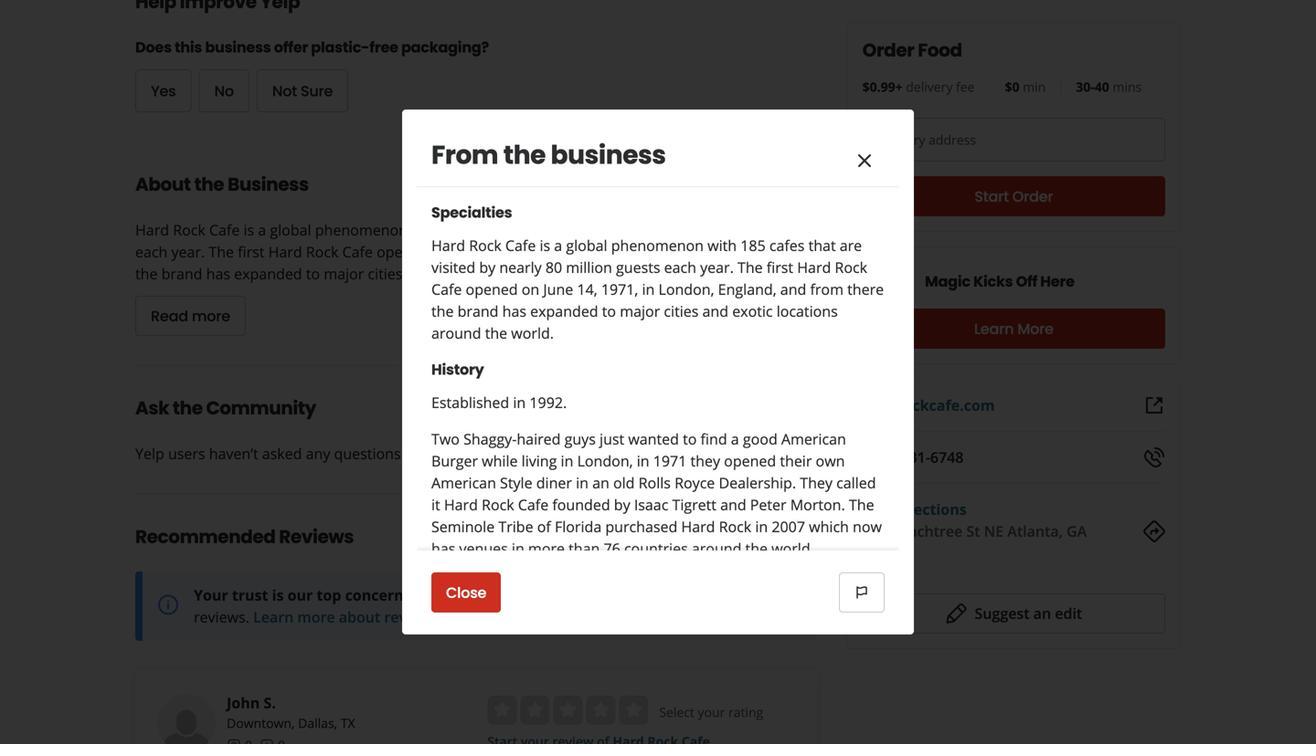 Task type: locate. For each thing, give the bounding box(es) containing it.
1 horizontal spatial business
[[551, 137, 666, 173]]

80
[[684, 220, 700, 240], [545, 258, 562, 277]]

that inside the about the business element
[[512, 220, 540, 240]]

0 horizontal spatial there
[[758, 242, 795, 262]]

1 horizontal spatial guests
[[754, 220, 799, 240]]

1 horizontal spatial from
[[810, 280, 844, 299]]

0 vertical spatial 80
[[684, 220, 700, 240]]

brand up read more button
[[161, 264, 202, 284]]

more inside two shaggy-haired guys just wanted to find a good american burger while living in london, in 1971 they opened their own american style diner in an old rolls royce dealership. they called it hard rock cafe founded by isaac tigrett and peter morton. the seminole tribe of florida purchased hard rock in 2007 which now has venues in more than 76 countries around the world.
[[528, 539, 565, 559]]

0 horizontal spatial exotic
[[436, 264, 477, 284]]

2 horizontal spatial is
[[540, 236, 550, 255]]

0 vertical spatial expanded
[[234, 264, 302, 284]]

more for read more
[[192, 306, 230, 327]]

0 horizontal spatial with
[[411, 220, 441, 240]]

0 vertical spatial locations
[[480, 264, 542, 284]]

0 horizontal spatial visited
[[431, 258, 475, 277]]

1 horizontal spatial visited
[[570, 220, 614, 240]]

0 vertical spatial brand
[[161, 264, 202, 284]]

american
[[781, 430, 846, 449], [431, 473, 496, 493]]

1 vertical spatial locations
[[777, 302, 838, 321]]

friends element
[[227, 737, 252, 745]]

brand inside the about the business element
[[161, 264, 202, 284]]

0 horizontal spatial the
[[209, 242, 234, 262]]

0 vertical spatial more
[[192, 306, 230, 327]]

recommended reviews element
[[106, 495, 818, 745]]

0 horizontal spatial 1971,
[[512, 242, 549, 262]]

and
[[691, 242, 717, 262], [406, 264, 432, 284], [780, 280, 806, 299], [702, 302, 728, 321], [720, 495, 746, 515]]

morton.
[[790, 495, 845, 515]]

photo of john s. image
[[157, 695, 216, 745]]

cafe inside ask the community element
[[549, 444, 581, 464]]

0 vertical spatial june
[[454, 242, 484, 262]]

recommended reviews
[[135, 525, 354, 550]]

2 vertical spatial around
[[692, 539, 742, 559]]

.
[[581, 444, 585, 464]]

min
[[1023, 78, 1046, 96]]

mins
[[1113, 78, 1142, 96]]

1 vertical spatial there
[[847, 280, 884, 299]]

1 horizontal spatial locations
[[777, 302, 838, 321]]

close image
[[854, 150, 876, 172]]

0 horizontal spatial an
[[592, 473, 609, 493]]

rating element
[[487, 697, 648, 726]]

0 horizontal spatial learn
[[253, 608, 294, 628]]

1 vertical spatial learn
[[253, 608, 294, 628]]

each inside from the business dialog
[[664, 258, 696, 277]]

1 horizontal spatial each
[[664, 258, 696, 277]]

reviews element
[[260, 737, 285, 745]]

is inside from the business dialog
[[540, 236, 550, 255]]

1 vertical spatial 1971,
[[601, 280, 638, 299]]

0 vertical spatial england,
[[629, 242, 687, 262]]

0 horizontal spatial locations
[[480, 264, 542, 284]]

royce
[[675, 473, 715, 493]]

0 horizontal spatial million
[[566, 258, 612, 277]]

1 vertical spatial has
[[502, 302, 526, 321]]

on inside the about the business element
[[433, 242, 450, 262]]

american up own
[[781, 430, 846, 449]]

0 vertical spatial about
[[429, 444, 469, 464]]

2 vertical spatial world.
[[771, 539, 814, 559]]

purchased
[[605, 517, 677, 537]]

hard rock cafe is a global phenomenon with 185 cafes that are visited by nearly 80 million guests each year. the first hard rock cafe opened on june 14, 1971, in london, england, and from there the brand has expanded to major cities and exotic locations around the world. inside the about the business element
[[135, 220, 799, 284]]

around inside two shaggy-haired guys just wanted to find a good american burger while living in london, in 1971 they opened their own american style diner in an old rolls royce dealership. they called it hard rock cafe founded by isaac tigrett and peter morton. the seminole tribe of florida purchased hard rock in 2007 which now has venues in more than 76 countries around the world.
[[692, 539, 742, 559]]

0 horizontal spatial reviews.
[[194, 608, 249, 628]]

cafe
[[209, 220, 240, 240], [505, 236, 536, 255], [342, 242, 373, 262], [431, 280, 462, 299], [549, 444, 581, 464], [518, 495, 549, 515]]

1 horizontal spatial an
[[1033, 604, 1051, 624]]

get directions link
[[862, 500, 967, 520]]

there inside the about the business element
[[758, 242, 795, 262]]

1 horizontal spatial their
[[780, 451, 812, 471]]

any
[[306, 444, 330, 464]]

0 vertical spatial 1971,
[[512, 242, 549, 262]]

are down close image
[[840, 236, 862, 255]]

about right yet
[[429, 444, 469, 464]]

so
[[412, 586, 428, 606]]

0 horizontal spatial about
[[339, 608, 380, 628]]

0 vertical spatial nearly
[[638, 220, 680, 240]]

start
[[975, 186, 1009, 207]]

0 vertical spatial visited
[[570, 220, 614, 240]]

business inside dialog
[[551, 137, 666, 173]]

1 horizontal spatial 80
[[684, 220, 700, 240]]

0 horizontal spatial opened
[[377, 242, 429, 262]]

and inside two shaggy-haired guys just wanted to find a good american burger while living in london, in 1971 they opened their own american style diner in an old rolls royce dealership. they called it hard rock cafe founded by isaac tigrett and peter morton. the seminole tribe of florida purchased hard rock in 2007 which now has venues in more than 76 countries around the world.
[[720, 495, 746, 515]]

more down of
[[528, 539, 565, 559]]

florida
[[555, 517, 602, 537]]

an left old
[[592, 473, 609, 493]]

more right read
[[192, 306, 230, 327]]

visited down specialties
[[431, 258, 475, 277]]

1 vertical spatial on
[[522, 280, 539, 299]]

brand
[[161, 264, 202, 284], [458, 302, 499, 321]]

an
[[592, 473, 609, 493], [1033, 604, 1051, 624]]

0 vertical spatial there
[[758, 242, 795, 262]]

million inside the about the business element
[[704, 220, 750, 240]]

1 horizontal spatial learn
[[974, 319, 1014, 340]]

to
[[306, 264, 320, 284], [602, 302, 616, 321], [683, 430, 697, 449], [575, 586, 589, 606]]

they
[[800, 473, 833, 493]]

0 horizontal spatial world.
[[511, 324, 554, 343]]

1 vertical spatial cities
[[664, 302, 699, 321]]

6748
[[930, 448, 964, 467]]

cities inside from the business dialog
[[664, 302, 699, 321]]

order up $0.99+
[[862, 37, 914, 63]]

1 horizontal spatial order
[[1012, 186, 1053, 207]]

0 horizontal spatial cities
[[368, 264, 402, 284]]

1 horizontal spatial around
[[546, 264, 595, 284]]

1 horizontal spatial cafes
[[769, 236, 805, 255]]

1 horizontal spatial world.
[[625, 264, 668, 284]]

40
[[1095, 78, 1109, 96]]

are
[[544, 220, 566, 240], [840, 236, 862, 255]]

0 vertical spatial cities
[[368, 264, 402, 284]]

alter
[[592, 586, 624, 606]]

1 vertical spatial their
[[702, 586, 734, 606]]

1971, inside the about the business element
[[512, 242, 549, 262]]

to inside so businesses can't pay to alter or remove their reviews.
[[575, 586, 589, 606]]

reviews
[[279, 525, 354, 550]]

0 vertical spatial major
[[324, 264, 364, 284]]

are down from the business
[[544, 220, 566, 240]]

more
[[1017, 319, 1054, 340]]

ask
[[135, 396, 169, 421]]

$0.99+
[[862, 78, 903, 96]]

from the business dialog
[[0, 0, 1316, 745]]

0 vertical spatial exotic
[[436, 264, 477, 284]]

has
[[206, 264, 230, 284], [502, 302, 526, 321], [431, 539, 455, 559]]

two shaggy-haired guys just wanted to find a good american burger while living in london, in 1971 they opened their own american style diner in an old rolls royce dealership. they called it hard rock cafe founded by isaac tigrett and peter morton. the seminole tribe of florida purchased hard rock in 2007 which now has venues in more than 76 countries around the world.
[[431, 430, 882, 559]]

their up they
[[780, 451, 812, 471]]

1971
[[653, 451, 687, 471]]

about inside ask the community element
[[429, 444, 469, 464]]

2007
[[772, 517, 805, 537]]

reviews. down your
[[194, 608, 249, 628]]

with
[[411, 220, 441, 240], [708, 236, 737, 255]]

is inside the about the business element
[[244, 220, 254, 240]]

1 vertical spatial june
[[543, 280, 573, 299]]

get
[[862, 500, 888, 520]]

select your rating
[[659, 704, 763, 722]]

0 vertical spatial opened
[[377, 242, 429, 262]]

their right remove
[[702, 586, 734, 606]]

0 vertical spatial 14,
[[488, 242, 508, 262]]

seminole
[[431, 517, 495, 537]]

1 vertical spatial brand
[[458, 302, 499, 321]]

about down concern,
[[339, 608, 380, 628]]

not sure
[[272, 81, 333, 102]]

0 vertical spatial learn
[[974, 319, 1014, 340]]

1 horizontal spatial brand
[[458, 302, 499, 321]]

is left our
[[272, 586, 284, 606]]

1 vertical spatial 14,
[[577, 280, 597, 299]]

14,
[[488, 242, 508, 262], [577, 280, 597, 299]]

learn for learn more about reviews.
[[253, 608, 294, 628]]

directions
[[892, 500, 967, 520]]

tx
[[341, 715, 355, 733]]

0 horizontal spatial expanded
[[234, 264, 302, 284]]

0 horizontal spatial business
[[205, 37, 271, 58]]

haired
[[517, 430, 561, 449]]

0 horizontal spatial 185
[[444, 220, 470, 240]]

from
[[721, 242, 754, 262], [810, 280, 844, 299]]

rock inside ask the community element
[[512, 444, 546, 464]]

just
[[600, 430, 624, 449]]

there
[[758, 242, 795, 262], [847, 280, 884, 299]]

None radio
[[487, 697, 517, 726], [520, 697, 550, 726], [553, 697, 582, 726], [586, 697, 615, 726], [487, 697, 517, 726], [520, 697, 550, 726], [553, 697, 582, 726], [586, 697, 615, 726]]

from inside from the business dialog
[[810, 280, 844, 299]]

185
[[444, 220, 470, 240], [741, 236, 766, 255]]

group inside help improve yelp element
[[135, 70, 688, 113]]

1 horizontal spatial opened
[[466, 280, 518, 299]]

guests inside from the business dialog
[[616, 258, 660, 277]]

1 horizontal spatial reviews.
[[384, 608, 442, 628]]

1 horizontal spatial on
[[522, 280, 539, 299]]

american down burger at the left of page
[[431, 473, 496, 493]]

year.
[[171, 242, 205, 262], [700, 258, 734, 277]]

1 vertical spatial world.
[[511, 324, 554, 343]]

learn more about reviews. link
[[253, 608, 442, 628]]

cities inside the about the business element
[[368, 264, 402, 284]]

None radio
[[619, 697, 648, 726]]

a inside two shaggy-haired guys just wanted to find a good american burger while living in london, in 1971 they opened their own american style diner in an old rolls royce dealership. they called it hard rock cafe founded by isaac tigrett and peter morton. the seminole tribe of florida purchased hard rock in 2007 which now has venues in more than 76 countries around the world.
[[731, 430, 739, 449]]

is down from the business
[[540, 236, 550, 255]]

a right find
[[731, 430, 739, 449]]

1 vertical spatial american
[[431, 473, 496, 493]]

there inside from the business dialog
[[847, 280, 884, 299]]

the
[[209, 242, 234, 262], [738, 258, 763, 277], [849, 495, 874, 515]]

is
[[244, 220, 254, 240], [540, 236, 550, 255], [272, 586, 284, 606]]

st
[[966, 522, 980, 542]]

brand up history
[[458, 302, 499, 321]]

2 vertical spatial more
[[297, 608, 335, 628]]

hard
[[135, 220, 169, 240], [431, 236, 465, 255], [268, 242, 302, 262], [797, 258, 831, 277], [473, 444, 508, 464], [444, 495, 478, 515], [681, 517, 715, 537]]

0 horizontal spatial are
[[544, 220, 566, 240]]

1 vertical spatial about
[[339, 608, 380, 628]]

phenomenon
[[315, 220, 408, 240], [611, 236, 704, 255]]

1 vertical spatial from
[[810, 280, 844, 299]]

history
[[431, 360, 484, 380]]

14, inside from the business dialog
[[577, 280, 597, 299]]

business
[[228, 172, 309, 197]]

ga
[[1067, 522, 1087, 542]]

trust
[[232, 586, 268, 606]]

0 vertical spatial has
[[206, 264, 230, 284]]

pay
[[546, 586, 571, 606]]

hard inside ask the community element
[[473, 444, 508, 464]]

on inside from the business dialog
[[522, 280, 539, 299]]

1 horizontal spatial england,
[[718, 280, 777, 299]]

are inside the about the business element
[[544, 220, 566, 240]]

more inside button
[[192, 306, 230, 327]]

close
[[446, 583, 486, 604]]

0 vertical spatial by
[[617, 220, 634, 240]]

an inside button
[[1033, 604, 1051, 624]]

1971,
[[512, 242, 549, 262], [601, 280, 638, 299]]

14, inside the about the business element
[[488, 242, 508, 262]]

this
[[175, 37, 202, 58]]

from
[[431, 137, 498, 173]]

order
[[862, 37, 914, 63], [1012, 186, 1053, 207]]

2 horizontal spatial the
[[849, 495, 874, 515]]

0 vertical spatial world.
[[625, 264, 668, 284]]

an left 'edit'
[[1033, 604, 1051, 624]]

now
[[853, 517, 882, 537]]

2 horizontal spatial opened
[[724, 451, 776, 471]]

a down business
[[258, 220, 266, 240]]

0 horizontal spatial from
[[721, 242, 754, 262]]

1 reviews. from the left
[[194, 608, 249, 628]]

0 vertical spatial million
[[704, 220, 750, 240]]

yet
[[405, 444, 425, 464]]

old
[[613, 473, 635, 493]]

learn down trust
[[253, 608, 294, 628]]

has inside the about the business element
[[206, 264, 230, 284]]

help improve yelp element
[[106, 0, 818, 113]]

1 vertical spatial nearly
[[499, 258, 542, 277]]

is down business
[[244, 220, 254, 240]]

visited down from the business
[[570, 220, 614, 240]]

around
[[546, 264, 595, 284], [431, 324, 481, 343], [692, 539, 742, 559]]

expanded inside the about the business element
[[234, 264, 302, 284]]

from inside the about the business element
[[721, 242, 754, 262]]

reviews. down the so
[[384, 608, 442, 628]]

top
[[317, 586, 341, 606]]

founded
[[552, 495, 610, 515]]

1 horizontal spatial that
[[808, 236, 836, 255]]

0 horizontal spatial first
[[238, 242, 265, 262]]

each
[[135, 242, 168, 262], [664, 258, 696, 277]]

0 horizontal spatial phenomenon
[[315, 220, 408, 240]]

in
[[553, 242, 566, 262], [642, 280, 655, 299], [513, 393, 526, 413], [561, 451, 573, 471], [637, 451, 649, 471], [576, 473, 589, 493], [755, 517, 768, 537], [512, 539, 524, 559]]

0 vertical spatial their
[[780, 451, 812, 471]]

visited inside from the business dialog
[[431, 258, 475, 277]]

0 horizontal spatial brand
[[161, 264, 202, 284]]

john s. downtown, dallas, tx
[[227, 694, 355, 733]]

style
[[500, 473, 532, 493]]

1 horizontal spatial is
[[272, 586, 284, 606]]

185 inside from the business dialog
[[741, 236, 766, 255]]

learn left more
[[974, 319, 1014, 340]]

locations
[[480, 264, 542, 284], [777, 302, 838, 321]]

0 horizontal spatial is
[[244, 220, 254, 240]]

a down from the business
[[554, 236, 562, 255]]

1 vertical spatial england,
[[718, 280, 777, 299]]

1 horizontal spatial 185
[[741, 236, 766, 255]]

group containing yes
[[135, 70, 688, 113]]

england, inside the about the business element
[[629, 242, 687, 262]]

2 horizontal spatial more
[[528, 539, 565, 559]]

business inside help improve yelp element
[[205, 37, 271, 58]]

0 horizontal spatial cafes
[[473, 220, 509, 240]]

more inside info alert
[[297, 608, 335, 628]]

countries
[[624, 539, 688, 559]]

learn for learn more
[[974, 319, 1014, 340]]

nearly inside the about the business element
[[638, 220, 680, 240]]

2 reviews. from the left
[[384, 608, 442, 628]]

0 horizontal spatial england,
[[629, 242, 687, 262]]

2 vertical spatial london,
[[577, 451, 633, 471]]

24 info v2 image
[[157, 595, 179, 617]]

learn more
[[974, 319, 1054, 340]]

more down top
[[297, 608, 335, 628]]

million inside from the business dialog
[[566, 258, 612, 277]]

ask the community element
[[106, 366, 847, 465]]

learn inside info alert
[[253, 608, 294, 628]]

hardrockcafe.com link
[[862, 396, 995, 415]]

order right the start
[[1012, 186, 1053, 207]]

2 vertical spatial has
[[431, 539, 455, 559]]

london, inside two shaggy-haired guys just wanted to find a good american burger while living in london, in 1971 they opened their own american style diner in an old rolls royce dealership. they called it hard rock cafe founded by isaac tigrett and peter morton. the seminole tribe of florida purchased hard rock in 2007 which now has venues in more than 76 countries around the world.
[[577, 451, 633, 471]]

group
[[135, 70, 688, 113]]



Task type: vqa. For each thing, say whether or not it's contained in the screenshot.
16 friends v2 image
yes



Task type: describe. For each thing, give the bounding box(es) containing it.
peachtree
[[891, 522, 963, 542]]

atlanta,
[[1007, 522, 1063, 542]]

731-
[[901, 448, 930, 467]]

visited inside the about the business element
[[570, 220, 614, 240]]

brand inside from the business dialog
[[458, 302, 499, 321]]

our
[[288, 586, 313, 606]]

has inside two shaggy-haired guys just wanted to find a good american burger while living in london, in 1971 they opened their own american style diner in an old rolls royce dealership. they called it hard rock cafe founded by isaac tigrett and peter morton. the seminole tribe of florida purchased hard rock in 2007 which now has venues in more than 76 countries around the world.
[[431, 539, 455, 559]]

global inside from the business dialog
[[566, 236, 607, 255]]

to inside two shaggy-haired guys just wanted to find a good american burger while living in london, in 1971 they opened their own american style diner in an old rolls royce dealership. they called it hard rock cafe founded by isaac tigrett and peter morton. the seminole tribe of florida purchased hard rock in 2007 which now has venues in more than 76 countries around the world.
[[683, 430, 697, 449]]

by inside two shaggy-haired guys just wanted to find a good american burger while living in london, in 1971 they opened their own american style diner in an old rolls royce dealership. they called it hard rock cafe founded by isaac tigrett and peter morton. the seminole tribe of florida purchased hard rock in 2007 which now has venues in more than 76 countries around the world.
[[614, 495, 630, 515]]

suggest an edit button
[[862, 594, 1165, 634]]

your
[[194, 586, 228, 606]]

off
[[1016, 271, 1037, 292]]

opened inside two shaggy-haired guys just wanted to find a good american burger while living in london, in 1971 they opened their own american style diner in an old rolls royce dealership. they called it hard rock cafe founded by isaac tigrett and peter morton. the seminole tribe of florida purchased hard rock in 2007 which now has venues in more than 76 countries around the world.
[[724, 451, 776, 471]]

1 vertical spatial opened
[[466, 280, 518, 299]]

while
[[482, 451, 518, 471]]

76
[[604, 539, 620, 559]]

80 inside from the business dialog
[[545, 258, 562, 277]]

30-40 mins
[[1076, 78, 1142, 96]]

get directions 215 peachtree st ne atlanta, ga 30303
[[862, 500, 1087, 563]]

read
[[151, 306, 188, 327]]

24 pencil v2 image
[[945, 603, 967, 625]]

world. inside two shaggy-haired guys just wanted to find a good american burger while living in london, in 1971 they opened their own american style diner in an old rolls royce dealership. they called it hard rock cafe founded by isaac tigrett and peter morton. the seminole tribe of florida purchased hard rock in 2007 which now has venues in more than 76 countries around the world.
[[771, 539, 814, 559]]

1992.
[[530, 393, 567, 413]]

shaggy-
[[463, 430, 517, 449]]

suggest
[[975, 604, 1030, 624]]

does
[[135, 37, 172, 58]]

living
[[522, 451, 557, 471]]

suggest an edit
[[975, 604, 1082, 624]]

0 horizontal spatial american
[[431, 473, 496, 493]]

not sure button
[[257, 70, 348, 113]]

that inside from the business dialog
[[808, 236, 836, 255]]

0 vertical spatial american
[[781, 430, 846, 449]]

an inside two shaggy-haired guys just wanted to find a good american burger while living in london, in 1971 they opened their own american style diner in an old rolls royce dealership. they called it hard rock cafe founded by isaac tigrett and peter morton. the seminole tribe of florida purchased hard rock in 2007 which now has venues in more than 76 countries around the world.
[[592, 473, 609, 493]]

dallas,
[[298, 715, 337, 733]]

nearly inside from the business dialog
[[499, 258, 542, 277]]

cafe inside two shaggy-haired guys just wanted to find a good american burger while living in london, in 1971 they opened their own american style diner in an old rolls royce dealership. they called it hard rock cafe founded by isaac tigrett and peter morton. the seminole tribe of florida purchased hard rock in 2007 which now has venues in more than 76 countries around the world.
[[518, 495, 549, 515]]

1 horizontal spatial the
[[738, 258, 763, 277]]

recommended
[[135, 525, 276, 550]]

cafes inside the about the business element
[[473, 220, 509, 240]]

1 vertical spatial london,
[[658, 280, 714, 299]]

read more button
[[135, 296, 246, 336]]

locations inside from the business dialog
[[777, 302, 838, 321]]

downtown,
[[227, 715, 295, 733]]

the inside two shaggy-haired guys just wanted to find a good american burger while living in london, in 1971 they opened their own american style diner in an old rolls royce dealership. they called it hard rock cafe founded by isaac tigrett and peter morton. the seminole tribe of florida purchased hard rock in 2007 which now has venues in more than 76 countries around the world.
[[849, 495, 874, 515]]

major inside from the business dialog
[[620, 302, 660, 321]]

is inside info alert
[[272, 586, 284, 606]]

about the business element
[[106, 142, 818, 336]]

with inside the about the business element
[[411, 220, 441, 240]]

first inside from the business dialog
[[767, 258, 793, 277]]

24 phone v2 image
[[1143, 447, 1165, 469]]

close button
[[431, 573, 501, 613]]

asked
[[262, 444, 302, 464]]

no
[[214, 81, 234, 102]]

established in 1992.
[[431, 393, 567, 413]]

yelp
[[135, 444, 164, 464]]

plastic-
[[311, 37, 369, 58]]

each inside the about the business element
[[135, 242, 168, 262]]

$0
[[1005, 78, 1019, 96]]

(470)
[[862, 448, 897, 467]]

1971, inside from the business dialog
[[601, 280, 638, 299]]

phenomenon inside the about the business element
[[315, 220, 408, 240]]

1 vertical spatial by
[[479, 258, 496, 277]]

guys
[[564, 430, 596, 449]]

fee
[[956, 78, 975, 96]]

exotic inside from the business dialog
[[732, 302, 773, 321]]

than
[[569, 539, 600, 559]]

0 horizontal spatial a
[[258, 220, 266, 240]]

yelp users haven't asked any questions yet about hard rock cafe .
[[135, 444, 585, 464]]

order inside delivery address start order
[[1012, 186, 1053, 207]]

good
[[743, 430, 778, 449]]

info alert
[[135, 572, 818, 642]]

ne
[[984, 522, 1004, 542]]

guests inside the about the business element
[[754, 220, 799, 240]]

burger
[[431, 451, 478, 471]]

free
[[369, 37, 398, 58]]

business for this
[[205, 37, 271, 58]]

opened inside the about the business element
[[377, 242, 429, 262]]

16 review v2 image
[[260, 739, 274, 745]]

24 directions v2 image
[[1143, 521, 1165, 543]]

which
[[809, 517, 849, 537]]

isaac
[[634, 495, 668, 515]]

tribe
[[498, 517, 533, 537]]

england, inside from the business dialog
[[718, 280, 777, 299]]

$0.99+ delivery fee
[[862, 78, 975, 96]]

john
[[227, 694, 260, 713]]

none radio inside recommended reviews element
[[619, 697, 648, 726]]

0 horizontal spatial around
[[431, 324, 481, 343]]

order food
[[862, 37, 962, 63]]

exotic inside the about the business element
[[436, 264, 477, 284]]

year. inside the about the business element
[[171, 242, 205, 262]]

magic
[[925, 271, 970, 292]]

the inside the about the business element
[[209, 242, 234, 262]]

users
[[168, 444, 205, 464]]

london, inside the about the business element
[[569, 242, 625, 262]]

june inside the about the business element
[[454, 242, 484, 262]]

with inside from the business dialog
[[708, 236, 737, 255]]

about inside info alert
[[339, 608, 380, 628]]

more for learn more about reviews.
[[297, 608, 335, 628]]

16 friends v2 image
[[227, 739, 241, 745]]

own
[[816, 451, 845, 471]]

24 external link v2 image
[[1143, 395, 1165, 417]]

global inside the about the business element
[[270, 220, 311, 240]]

first inside the about the business element
[[238, 242, 265, 262]]

june inside from the business dialog
[[543, 280, 573, 299]]

concern,
[[345, 586, 408, 606]]

tigrett
[[672, 495, 716, 515]]

cafes inside from the business dialog
[[769, 236, 805, 255]]

expanded inside from the business dialog
[[530, 302, 598, 321]]

yes
[[151, 81, 176, 102]]

80 inside the about the business element
[[684, 220, 700, 240]]

magic kicks off here
[[925, 271, 1075, 292]]

to inside the about the business element
[[306, 264, 320, 284]]

their inside two shaggy-haired guys just wanted to find a good american burger while living in london, in 1971 they opened their own american style diner in an old rolls royce dealership. they called it hard rock cafe founded by isaac tigrett and peter morton. the seminole tribe of florida purchased hard rock in 2007 which now has venues in more than 76 countries around the world.
[[780, 451, 812, 471]]

are inside from the business dialog
[[840, 236, 862, 255]]

specialties
[[431, 202, 512, 223]]

2 horizontal spatial has
[[502, 302, 526, 321]]

remove
[[646, 586, 698, 606]]

215
[[862, 522, 887, 542]]

reviews. inside so businesses can't pay to alter or remove their reviews.
[[194, 608, 249, 628]]

around inside the about the business element
[[546, 264, 595, 284]]

they
[[690, 451, 720, 471]]

john s. link
[[227, 694, 276, 713]]

read more
[[151, 306, 230, 327]]

the inside two shaggy-haired guys just wanted to find a good american burger while living in london, in 1971 they opened their own american style diner in an old rolls royce dealership. they called it hard rock cafe founded by isaac tigrett and peter morton. the seminole tribe of florida purchased hard rock in 2007 which now has venues in more than 76 countries around the world.
[[745, 539, 768, 559]]

world. inside the about the business element
[[625, 264, 668, 284]]

haven't
[[209, 444, 258, 464]]

edit
[[1055, 604, 1082, 624]]

(no rating) image
[[487, 697, 648, 726]]

dealership.
[[719, 473, 796, 493]]

locations inside the about the business element
[[480, 264, 542, 284]]

by inside the about the business element
[[617, 220, 634, 240]]

of
[[537, 517, 551, 537]]

30-
[[1076, 78, 1095, 96]]

food
[[918, 37, 962, 63]]

185 inside the about the business element
[[444, 220, 470, 240]]

hard rock cafe is a global phenomenon with 185 cafes that are visited by nearly 80 million guests each year. the first hard rock cafe opened on june 14, 1971, in london, england, and from there the brand has expanded to major cities and exotic locations around the world. inside from the business dialog
[[431, 236, 884, 343]]

it
[[431, 495, 440, 515]]

s.
[[264, 694, 276, 713]]

about the business
[[135, 172, 309, 197]]

1 horizontal spatial a
[[554, 236, 562, 255]]

business for the
[[551, 137, 666, 173]]

year. inside from the business dialog
[[700, 258, 734, 277]]

rolls
[[639, 473, 671, 493]]

start order button
[[862, 176, 1165, 217]]

0 horizontal spatial order
[[862, 37, 914, 63]]

$0 min
[[1005, 78, 1046, 96]]

packaging?
[[401, 37, 489, 58]]

rating
[[728, 704, 763, 722]]

does this business offer plastic-free packaging?
[[135, 37, 489, 58]]

delivery
[[906, 78, 953, 96]]

their inside so businesses can't pay to alter or remove their reviews.
[[702, 586, 734, 606]]

offer
[[274, 37, 308, 58]]

yes button
[[135, 70, 191, 113]]

phenomenon inside from the business dialog
[[611, 236, 704, 255]]

your trust is our top concern,
[[194, 586, 408, 606]]

16 flag v2 image
[[855, 586, 869, 600]]

here
[[1040, 271, 1075, 292]]

from the business
[[431, 137, 666, 173]]

major inside the about the business element
[[324, 264, 364, 284]]



